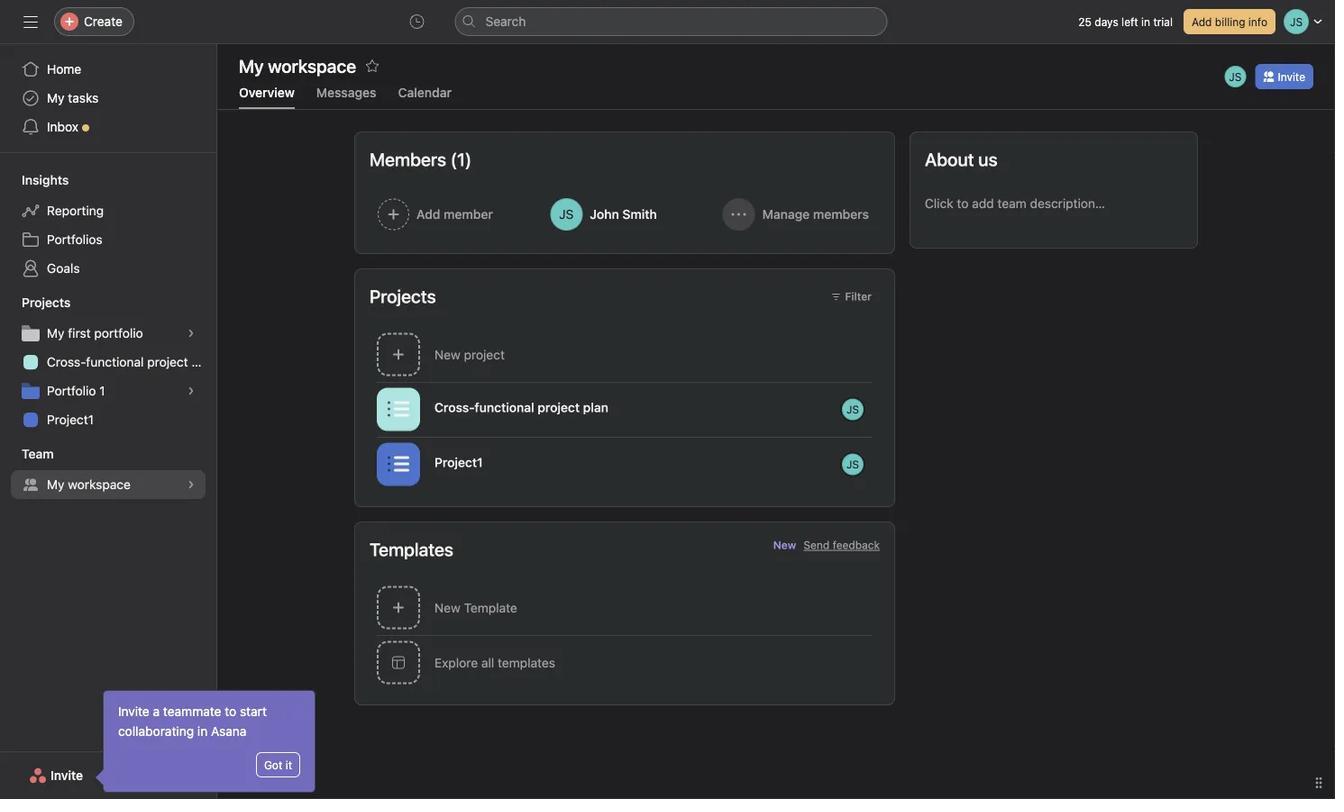 Task type: locate. For each thing, give the bounding box(es) containing it.
cross-
[[47, 355, 86, 370], [435, 400, 475, 415]]

1 vertical spatial in
[[197, 724, 208, 739]]

invite inside invite a teammate to start collaborating in asana got it
[[118, 705, 149, 719]]

add billing info
[[1192, 15, 1268, 28]]

messages
[[316, 85, 376, 100]]

1 horizontal spatial projects
[[370, 286, 436, 307]]

my down team
[[47, 477, 64, 492]]

inbox link
[[11, 113, 206, 142]]

project inside "cross-functional project plan" link
[[147, 355, 188, 370]]

1 horizontal spatial cross-
[[435, 400, 475, 415]]

0 horizontal spatial functional
[[86, 355, 144, 370]]

0 vertical spatial invite button
[[1255, 64, 1314, 89]]

0 horizontal spatial project1
[[47, 412, 94, 427]]

1 vertical spatial project1
[[435, 455, 483, 470]]

create button
[[54, 7, 134, 36]]

js
[[1229, 70, 1242, 83], [846, 403, 859, 416], [846, 458, 859, 471]]

plan
[[192, 355, 216, 370], [583, 400, 608, 415]]

search list box
[[455, 7, 888, 36]]

billing
[[1215, 15, 1245, 28]]

list image
[[388, 399, 409, 421], [388, 454, 409, 476]]

my tasks link
[[11, 84, 206, 113]]

invite
[[1278, 70, 1305, 83], [118, 705, 149, 719], [51, 769, 83, 783]]

2 vertical spatial new
[[435, 601, 460, 616]]

0 vertical spatial cross-functional project plan
[[47, 355, 216, 370]]

my inside "projects" element
[[47, 326, 64, 341]]

list image for project1
[[388, 454, 409, 476]]

cross-functional project plan down portfolio
[[47, 355, 216, 370]]

my for my workspace
[[47, 477, 64, 492]]

insights element
[[0, 164, 216, 287]]

my left tasks
[[47, 91, 64, 105]]

home link
[[11, 55, 206, 84]]

1 vertical spatial functional
[[475, 400, 534, 415]]

js for project1
[[846, 458, 859, 471]]

portfolios link
[[11, 225, 206, 254]]

0 horizontal spatial project
[[147, 355, 188, 370]]

0 horizontal spatial cross-functional project plan
[[47, 355, 216, 370]]

1 horizontal spatial invite
[[118, 705, 149, 719]]

functional down portfolio
[[86, 355, 144, 370]]

new
[[435, 347, 460, 362], [773, 539, 796, 552], [435, 601, 460, 616]]

all
[[481, 656, 494, 670]]

invite a teammate to start collaborating in asana got it
[[118, 705, 292, 772]]

my first portfolio
[[47, 326, 143, 341]]

1 vertical spatial list image
[[388, 454, 409, 476]]

0 vertical spatial plan
[[192, 355, 216, 370]]

projects down goals at the top left
[[22, 295, 71, 310]]

0 vertical spatial cross-
[[47, 355, 86, 370]]

my workspace
[[239, 55, 356, 76]]

filter button
[[822, 284, 880, 309]]

0 horizontal spatial in
[[197, 724, 208, 739]]

functional
[[86, 355, 144, 370], [475, 400, 534, 415]]

1 my from the top
[[47, 91, 64, 105]]

2 horizontal spatial project
[[538, 400, 580, 415]]

add member button
[[370, 190, 535, 239]]

0 vertical spatial functional
[[86, 355, 144, 370]]

0 vertical spatial list image
[[388, 399, 409, 421]]

1 vertical spatial invite button
[[17, 760, 95, 792]]

home
[[47, 62, 81, 77]]

add billing info button
[[1184, 9, 1276, 34]]

cross-functional project plan down 'new project'
[[435, 400, 608, 415]]

in inside invite a teammate to start collaborating in asana got it
[[197, 724, 208, 739]]

inbox
[[47, 119, 78, 134]]

2 vertical spatial my
[[47, 477, 64, 492]]

2 vertical spatial invite
[[51, 769, 83, 783]]

invite button
[[1255, 64, 1314, 89], [17, 760, 95, 792]]

first
[[68, 326, 91, 341]]

add
[[1192, 15, 1212, 28]]

portfolios
[[47, 232, 102, 247]]

cross-functional project plan
[[47, 355, 216, 370], [435, 400, 608, 415]]

0 vertical spatial invite
[[1278, 70, 1305, 83]]

0 vertical spatial new
[[435, 347, 460, 362]]

1 vertical spatial my
[[47, 326, 64, 341]]

1 vertical spatial cross-functional project plan
[[435, 400, 608, 415]]

1 horizontal spatial in
[[1141, 15, 1150, 28]]

project1
[[47, 412, 94, 427], [435, 455, 483, 470]]

in
[[1141, 15, 1150, 28], [197, 724, 208, 739]]

add to starred image
[[365, 59, 380, 73]]

0 horizontal spatial cross-
[[47, 355, 86, 370]]

search
[[485, 14, 526, 29]]

goals link
[[11, 254, 206, 283]]

2 vertical spatial js
[[846, 458, 859, 471]]

my left first
[[47, 326, 64, 341]]

my inside teams element
[[47, 477, 64, 492]]

my inside global element
[[47, 91, 64, 105]]

0 horizontal spatial invite
[[51, 769, 83, 783]]

global element
[[0, 44, 216, 152]]

info
[[1248, 15, 1268, 28]]

members (1)
[[370, 149, 472, 170]]

1 vertical spatial cross-
[[435, 400, 475, 415]]

0 vertical spatial project1
[[47, 412, 94, 427]]

goals
[[47, 261, 80, 276]]

in down teammate
[[197, 724, 208, 739]]

new for projects
[[435, 347, 460, 362]]

1 horizontal spatial plan
[[583, 400, 608, 415]]

manage members button
[[715, 190, 880, 239]]

0 vertical spatial in
[[1141, 15, 1150, 28]]

plan left toggle project starred status icon
[[583, 400, 608, 415]]

templates
[[370, 539, 453, 560]]

functional down 'new project'
[[475, 400, 534, 415]]

projects element
[[0, 287, 216, 438]]

2 my from the top
[[47, 326, 64, 341]]

create
[[84, 14, 123, 29]]

projects
[[370, 286, 436, 307], [22, 295, 71, 310]]

trial
[[1153, 15, 1173, 28]]

project
[[464, 347, 505, 362], [147, 355, 188, 370], [538, 400, 580, 415]]

project1 link
[[11, 406, 206, 435]]

it
[[285, 759, 292, 772]]

cross- up portfolio
[[47, 355, 86, 370]]

0 vertical spatial my
[[47, 91, 64, 105]]

workspace
[[68, 477, 131, 492]]

js for cross-functional project plan
[[846, 403, 859, 416]]

send
[[804, 539, 830, 552]]

collaborating
[[118, 724, 194, 739]]

reporting
[[47, 203, 104, 218]]

invite a teammate to start collaborating in asana tooltip
[[98, 691, 315, 792]]

cross- down 'new project'
[[435, 400, 475, 415]]

1 vertical spatial js
[[846, 403, 859, 416]]

filter
[[845, 290, 872, 303]]

0 horizontal spatial projects
[[22, 295, 71, 310]]

in right left
[[1141, 15, 1150, 28]]

asana
[[211, 724, 247, 739]]

1 list image from the top
[[388, 399, 409, 421]]

3 my from the top
[[47, 477, 64, 492]]

plan down see details, my first portfolio image on the top
[[192, 355, 216, 370]]

1 vertical spatial invite
[[118, 705, 149, 719]]

projects up 'new project'
[[370, 286, 436, 307]]

2 list image from the top
[[388, 454, 409, 476]]

my
[[47, 91, 64, 105], [47, 326, 64, 341], [47, 477, 64, 492]]

portfolio 1
[[47, 384, 105, 398]]

explore
[[435, 656, 478, 670]]

see details, my first portfolio image
[[186, 328, 197, 339]]

messages button
[[316, 85, 376, 109]]

0 horizontal spatial plan
[[192, 355, 216, 370]]



Task type: vqa. For each thing, say whether or not it's contained in the screenshot.
MY TASKS "link"
yes



Task type: describe. For each thing, give the bounding box(es) containing it.
templates
[[498, 656, 555, 670]]

portfolio
[[47, 384, 96, 398]]

1 horizontal spatial functional
[[475, 400, 534, 415]]

project1 inside "projects" element
[[47, 412, 94, 427]]

list image for cross-functional project plan
[[388, 399, 409, 421]]

teammate
[[163, 705, 221, 719]]

feedback
[[833, 539, 880, 552]]

left
[[1122, 15, 1138, 28]]

my tasks
[[47, 91, 99, 105]]

team
[[22, 447, 54, 462]]

1 horizontal spatial cross-functional project plan
[[435, 400, 608, 415]]

1
[[99, 384, 105, 398]]

see details, portfolio 1 image
[[186, 386, 197, 397]]

25 days left in trial
[[1078, 15, 1173, 28]]

functional inside "projects" element
[[86, 355, 144, 370]]

to
[[225, 705, 236, 719]]

hide sidebar image
[[23, 14, 38, 29]]

0 horizontal spatial invite button
[[17, 760, 95, 792]]

1 vertical spatial plan
[[583, 400, 608, 415]]

new for templates
[[435, 601, 460, 616]]

search button
[[455, 7, 888, 36]]

insights
[[22, 173, 69, 188]]

cross- inside "cross-functional project plan" link
[[47, 355, 86, 370]]

manage members
[[762, 207, 869, 222]]

template
[[464, 601, 517, 616]]

tasks
[[68, 91, 99, 105]]

overview button
[[239, 85, 295, 109]]

teams element
[[0, 438, 216, 503]]

new send feedback
[[773, 539, 880, 552]]

a
[[153, 705, 160, 719]]

my workspace link
[[11, 471, 206, 499]]

1 horizontal spatial project
[[464, 347, 505, 362]]

insights button
[[0, 171, 69, 189]]

new template
[[435, 601, 517, 616]]

got it button
[[256, 753, 300, 778]]

start
[[240, 705, 267, 719]]

my workspace
[[47, 477, 131, 492]]

overview
[[239, 85, 295, 100]]

1 horizontal spatial invite button
[[1255, 64, 1314, 89]]

john smith
[[590, 207, 657, 222]]

projects button
[[0, 294, 71, 312]]

cross-functional project plan inside "cross-functional project plan" link
[[47, 355, 216, 370]]

2 horizontal spatial invite
[[1278, 70, 1305, 83]]

cross-functional project plan link
[[11, 348, 216, 377]]

toggle project starred status image
[[616, 403, 627, 413]]

new project
[[435, 347, 505, 362]]

my for my first portfolio
[[47, 326, 64, 341]]

portfolio
[[94, 326, 143, 341]]

explore all templates
[[435, 656, 555, 670]]

history image
[[410, 14, 424, 29]]

john smith button
[[542, 190, 707, 239]]

days
[[1095, 15, 1119, 28]]

team button
[[0, 445, 54, 463]]

my for my tasks
[[47, 91, 64, 105]]

25
[[1078, 15, 1092, 28]]

1 vertical spatial new
[[773, 539, 796, 552]]

calendar
[[398, 85, 452, 100]]

add member
[[416, 207, 493, 222]]

about us
[[925, 149, 998, 170]]

see details, my workspace image
[[186, 480, 197, 490]]

got
[[264, 759, 282, 772]]

portfolio 1 link
[[11, 377, 206, 406]]

projects inside "dropdown button"
[[22, 295, 71, 310]]

send feedback link
[[804, 537, 880, 554]]

calendar button
[[398, 85, 452, 109]]

my first portfolio link
[[11, 319, 206, 348]]

reporting link
[[11, 197, 206, 225]]

plan inside "projects" element
[[192, 355, 216, 370]]

1 horizontal spatial project1
[[435, 455, 483, 470]]

0 vertical spatial js
[[1229, 70, 1242, 83]]



